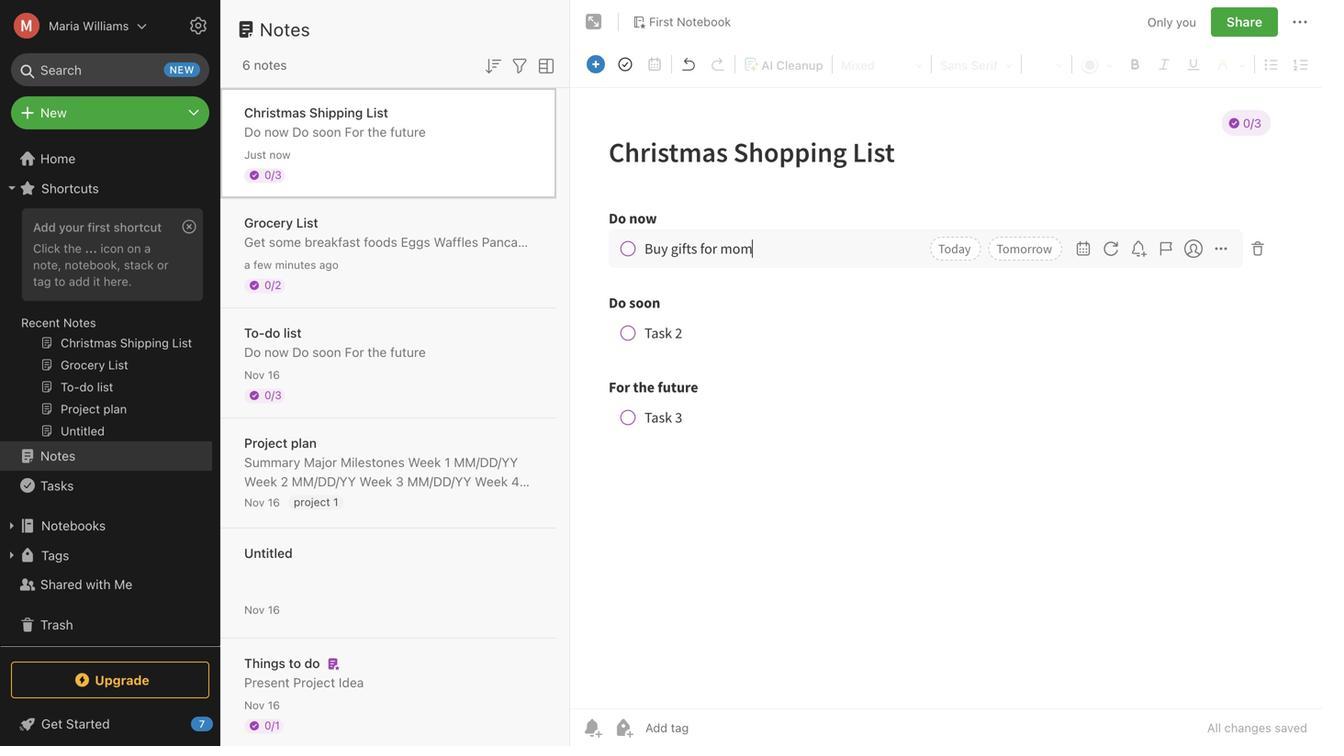 Task type: vqa. For each thing, say whether or not it's contained in the screenshot.
Notebook
yes



Task type: describe. For each thing, give the bounding box(es) containing it.
shortcuts button
[[0, 174, 212, 203]]

grocery
[[244, 215, 293, 231]]

1 horizontal spatial 2
[[498, 494, 506, 509]]

Search text field
[[24, 53, 197, 86]]

task down the project
[[286, 513, 313, 528]]

add your first shortcut
[[33, 220, 162, 234]]

soon for list
[[313, 345, 341, 360]]

notebook,
[[65, 258, 121, 272]]

it
[[93, 275, 100, 288]]

add filters image
[[509, 55, 531, 77]]

More field
[[1317, 51, 1323, 77]]

5
[[349, 494, 356, 509]]

shared with me
[[40, 577, 133, 593]]

for for list
[[345, 124, 364, 140]]

things to do
[[244, 656, 320, 672]]

ago
[[320, 259, 339, 271]]

me
[[114, 577, 133, 593]]

add tag image
[[613, 718, 635, 740]]

heading level image
[[836, 52, 929, 76]]

tag
[[33, 275, 51, 288]]

first
[[650, 15, 674, 29]]

tasks button
[[0, 471, 212, 501]]

more actions image
[[1290, 11, 1312, 33]]

settings image
[[187, 15, 209, 37]]

to inside note list 'element'
[[289, 656, 301, 672]]

3 nov from the top
[[244, 604, 265, 617]]

your
[[59, 220, 84, 234]]

saved
[[1276, 722, 1308, 735]]

7
[[199, 719, 205, 731]]

task up the track...
[[244, 513, 271, 528]]

note list element
[[220, 0, 580, 747]]

maria williams
[[49, 19, 129, 33]]

you
[[1177, 15, 1197, 29]]

3 nov 16 from the top
[[244, 604, 280, 617]]

click to collapse image
[[214, 713, 227, 735]]

all changes saved
[[1208, 722, 1308, 735]]

do down to-
[[244, 345, 261, 360]]

get inside help and learning task checklist field
[[41, 717, 63, 732]]

Font family field
[[934, 51, 1020, 77]]

soon for list
[[313, 124, 341, 140]]

shortcuts
[[41, 181, 99, 196]]

few
[[254, 259, 272, 271]]

list
[[284, 326, 302, 341]]

notes link
[[0, 442, 212, 471]]

waffles
[[434, 235, 479, 250]]

font size image
[[1025, 52, 1069, 76]]

notebooks
[[41, 519, 106, 534]]

0/3 for to-do list do now do soon for the future
[[265, 389, 282, 402]]

shortcut
[[114, 220, 162, 234]]

week down summary
[[244, 475, 277, 490]]

week left 5 on the bottom left
[[312, 494, 345, 509]]

to inside icon on a note, notebook, stack or tag to add it here.
[[54, 275, 66, 288]]

to-
[[244, 326, 265, 341]]

tags
[[41, 548, 69, 563]]

or
[[157, 258, 169, 272]]

upgrade
[[95, 673, 149, 688]]

summary
[[244, 455, 301, 470]]

the for to-do list
[[368, 345, 387, 360]]

only you
[[1148, 15, 1197, 29]]

add a reminder image
[[582, 718, 604, 740]]

home link
[[0, 144, 220, 174]]

project inside project plan summary major milestones week 1 mm/dd/yy week 2 mm/dd/yy week 3 mm/dd/yy week 4 mm/dd/yy week 5 mm/dd/yy task 1 task 2 task 3 task 4 legend not started on track...
[[244, 436, 288, 451]]

mm/dd/yy up started
[[407, 475, 472, 490]]

idea
[[339, 676, 364, 691]]

tags button
[[0, 541, 212, 571]]

Highlight field
[[1209, 51, 1253, 77]]

things
[[244, 656, 286, 672]]

View options field
[[531, 53, 558, 77]]

tasks
[[40, 478, 74, 494]]

only
[[1148, 15, 1174, 29]]

expand note image
[[583, 11, 605, 33]]

0/3 for christmas shipping list do now do soon for the future
[[265, 169, 282, 181]]

font color image
[[1076, 52, 1120, 76]]

with
[[86, 577, 111, 593]]

mm/dd/yy down summary
[[244, 494, 309, 509]]

a inside note list 'element'
[[244, 259, 250, 271]]

christmas shipping list do now do soon for the future
[[244, 105, 426, 140]]

0 vertical spatial 4
[[512, 475, 520, 490]]

shared with me link
[[0, 571, 212, 600]]

a inside icon on a note, notebook, stack or tag to add it here.
[[144, 242, 151, 255]]

6
[[243, 57, 251, 73]]

now for do
[[265, 345, 289, 360]]

foods
[[364, 235, 398, 250]]

pancakes
[[482, 235, 539, 250]]

first
[[88, 220, 110, 234]]

notebook
[[677, 15, 732, 29]]

new
[[170, 64, 195, 76]]

1 horizontal spatial 1
[[445, 455, 451, 470]]

group containing add your first shortcut
[[0, 203, 212, 449]]

highlight image
[[1210, 52, 1252, 76]]

present
[[244, 676, 290, 691]]

mm/dd/yy down major
[[292, 475, 356, 490]]

changes
[[1225, 722, 1272, 735]]

trash
[[40, 618, 73, 633]]

mm/dd/yy up not
[[360, 494, 424, 509]]

list inside grocery list get some breakfast foods eggs waffles pancakes cereal
[[296, 215, 319, 231]]

share
[[1227, 14, 1263, 29]]

nov for present project idea
[[244, 700, 265, 712]]

1 vertical spatial 3
[[275, 513, 283, 528]]

project plan summary major milestones week 1 mm/dd/yy week 2 mm/dd/yy week 3 mm/dd/yy week 4 mm/dd/yy week 5 mm/dd/yy task 1 task 2 task 3 task 4 legend not started on track...
[[244, 436, 520, 548]]

icon on a note, notebook, stack or tag to add it here.
[[33, 242, 169, 288]]

a few minutes ago
[[244, 259, 339, 271]]

minutes
[[275, 259, 316, 271]]

new button
[[11, 96, 209, 130]]

now for shipping
[[265, 124, 289, 140]]

the inside group
[[64, 242, 82, 255]]

1 vertical spatial notes
[[63, 316, 96, 330]]

0 horizontal spatial 1
[[334, 496, 339, 509]]

task up started
[[428, 494, 455, 509]]

expand tags image
[[5, 548, 19, 563]]

started
[[406, 513, 463, 528]]



Task type: locate. For each thing, give the bounding box(es) containing it.
2 vertical spatial now
[[265, 345, 289, 360]]

0 vertical spatial 2
[[281, 475, 288, 490]]

do
[[265, 326, 280, 341], [305, 656, 320, 672]]

1 16 from the top
[[268, 369, 280, 382]]

future
[[390, 124, 426, 140], [390, 345, 426, 360]]

1 horizontal spatial project
[[293, 676, 335, 691]]

1 vertical spatial a
[[244, 259, 250, 271]]

do inside to-do list do now do soon for the future
[[265, 326, 280, 341]]

1 horizontal spatial do
[[305, 656, 320, 672]]

track...
[[244, 532, 297, 548]]

0 vertical spatial soon
[[313, 124, 341, 140]]

project 1
[[294, 496, 339, 509]]

0 horizontal spatial do
[[265, 326, 280, 341]]

0 vertical spatial do
[[265, 326, 280, 341]]

1 vertical spatial project
[[293, 676, 335, 691]]

0 vertical spatial future
[[390, 124, 426, 140]]

get left started
[[41, 717, 63, 732]]

2 nov from the top
[[244, 497, 265, 509]]

0 vertical spatial 3
[[396, 475, 404, 490]]

0/3 down just now
[[265, 169, 282, 181]]

future for to-do list do now do soon for the future
[[390, 345, 426, 360]]

1 soon from the top
[[313, 124, 341, 140]]

new search field
[[24, 53, 200, 86]]

shared
[[40, 577, 82, 593]]

a left few
[[244, 259, 250, 271]]

here.
[[104, 275, 132, 288]]

...
[[85, 242, 97, 255]]

1 vertical spatial 2
[[498, 494, 506, 509]]

0 horizontal spatial 3
[[275, 513, 283, 528]]

nov 16 for summary major milestones week 1 mm/dd/yy week 2 mm/dd/yy week 3 mm/dd/yy week 4 mm/dd/yy week 5 mm/dd/yy task 1 task 2 task 3 task 4 legend not started on track...
[[244, 497, 280, 509]]

the for christmas shipping list
[[368, 124, 387, 140]]

soon inside christmas shipping list do now do soon for the future
[[313, 124, 341, 140]]

2 vertical spatial notes
[[40, 449, 76, 464]]

home
[[40, 151, 76, 166]]

cereal
[[542, 235, 580, 250]]

not
[[376, 513, 403, 528]]

project up summary
[[244, 436, 288, 451]]

plan
[[291, 436, 317, 451]]

1 vertical spatial do
[[305, 656, 320, 672]]

stack
[[124, 258, 154, 272]]

16
[[268, 369, 280, 382], [268, 497, 280, 509], [268, 604, 280, 617], [268, 700, 280, 712]]

add
[[69, 275, 90, 288]]

0/3 down to-
[[265, 389, 282, 402]]

1 vertical spatial to
[[289, 656, 301, 672]]

Insert field
[[582, 51, 610, 77]]

notes up notes
[[260, 18, 311, 40]]

the
[[368, 124, 387, 140], [64, 242, 82, 255], [368, 345, 387, 360]]

on
[[127, 242, 141, 255]]

0 vertical spatial notes
[[260, 18, 311, 40]]

2 horizontal spatial 1
[[458, 494, 464, 509]]

now down christmas
[[265, 124, 289, 140]]

first notebook button
[[627, 9, 738, 35]]

expand notebooks image
[[5, 519, 19, 534]]

1 horizontal spatial 3
[[396, 475, 404, 490]]

1 vertical spatial future
[[390, 345, 426, 360]]

now inside to-do list do now do soon for the future
[[265, 345, 289, 360]]

get started
[[41, 717, 110, 732]]

recent
[[21, 316, 60, 330]]

2 soon from the top
[[313, 345, 341, 360]]

1 vertical spatial list
[[296, 215, 319, 231]]

undo image
[[676, 51, 702, 77]]

a
[[144, 242, 151, 255], [244, 259, 250, 271]]

1 horizontal spatial to
[[289, 656, 301, 672]]

0 vertical spatial the
[[368, 124, 387, 140]]

0 horizontal spatial list
[[296, 215, 319, 231]]

nov 16 for present project idea
[[244, 700, 280, 712]]

williams
[[83, 19, 129, 33]]

nov 16 up the track...
[[244, 497, 280, 509]]

2 0/3 from the top
[[265, 389, 282, 402]]

2 future from the top
[[390, 345, 426, 360]]

0 vertical spatial list
[[367, 105, 389, 120]]

0/2
[[265, 279, 282, 292]]

Font color field
[[1075, 51, 1121, 77]]

now inside christmas shipping list do now do soon for the future
[[265, 124, 289, 140]]

week down milestones
[[360, 475, 393, 490]]

1 horizontal spatial get
[[244, 235, 266, 250]]

Font size field
[[1024, 51, 1070, 77]]

4 nov from the top
[[244, 700, 265, 712]]

font family image
[[935, 52, 1019, 76]]

group
[[0, 203, 212, 449]]

3 up the track...
[[275, 513, 283, 528]]

16 up the 0/1
[[268, 700, 280, 712]]

task
[[428, 494, 455, 509], [467, 494, 495, 509], [244, 513, 271, 528], [286, 513, 313, 528]]

0/1
[[265, 720, 280, 733]]

notes inside note list 'element'
[[260, 18, 311, 40]]

christmas
[[244, 105, 306, 120]]

week right milestones
[[408, 455, 441, 470]]

mm/dd/yy up on
[[454, 455, 518, 470]]

list up some at the left top
[[296, 215, 319, 231]]

week up on
[[475, 475, 508, 490]]

shipping
[[310, 105, 363, 120]]

major
[[304, 455, 337, 470]]

16 for do now do soon for the future
[[268, 369, 280, 382]]

nov 16 down to-
[[244, 369, 280, 382]]

the inside christmas shipping list do now do soon for the future
[[368, 124, 387, 140]]

4 nov 16 from the top
[[244, 700, 280, 712]]

More actions field
[[1290, 7, 1312, 37]]

nov 16 up the 0/1
[[244, 700, 280, 712]]

0 horizontal spatial 2
[[281, 475, 288, 490]]

1
[[445, 455, 451, 470], [458, 494, 464, 509], [334, 496, 339, 509]]

to right tag
[[54, 275, 66, 288]]

get inside grocery list get some breakfast foods eggs waffles pancakes cereal
[[244, 235, 266, 250]]

0 horizontal spatial to
[[54, 275, 66, 288]]

notes
[[254, 57, 287, 73]]

3 16 from the top
[[268, 604, 280, 617]]

list
[[367, 105, 389, 120], [296, 215, 319, 231]]

eggs
[[401, 235, 431, 250]]

project
[[294, 496, 330, 509]]

Add filters field
[[509, 53, 531, 77]]

all
[[1208, 722, 1222, 735]]

nov for do now do soon for the future
[[244, 369, 265, 382]]

2
[[281, 475, 288, 490], [498, 494, 506, 509]]

mm/dd/yy
[[454, 455, 518, 470], [292, 475, 356, 490], [407, 475, 472, 490], [244, 494, 309, 509], [360, 494, 424, 509]]

1 0/3 from the top
[[265, 169, 282, 181]]

do up present project idea
[[305, 656, 320, 672]]

nov for summary major milestones week 1 mm/dd/yy week 2 mm/dd/yy week 3 mm/dd/yy week 4 mm/dd/yy week 5 mm/dd/yy task 1 task 2 task 3 task 4 legend not started on track...
[[244, 497, 265, 509]]

2 16 from the top
[[268, 497, 280, 509]]

maria
[[49, 19, 79, 33]]

0 horizontal spatial 4
[[317, 513, 325, 528]]

project left idea
[[293, 676, 335, 691]]

just now
[[244, 148, 291, 161]]

2 nov 16 from the top
[[244, 497, 280, 509]]

click
[[33, 242, 60, 255]]

3
[[396, 475, 404, 490], [275, 513, 283, 528]]

list right 'shipping' on the left top of page
[[367, 105, 389, 120]]

0 vertical spatial 0/3
[[265, 169, 282, 181]]

legend
[[329, 513, 373, 528]]

Help and Learning task checklist field
[[0, 710, 220, 740]]

1 vertical spatial now
[[270, 148, 291, 161]]

to
[[54, 275, 66, 288], [289, 656, 301, 672]]

notes right recent
[[63, 316, 96, 330]]

0 vertical spatial a
[[144, 242, 151, 255]]

nov 16 for do now do soon for the future
[[244, 369, 280, 382]]

nov down to-
[[244, 369, 265, 382]]

notebooks link
[[0, 512, 212, 541]]

0 vertical spatial for
[[345, 124, 364, 140]]

now right just
[[270, 148, 291, 161]]

1 vertical spatial the
[[64, 242, 82, 255]]

4 16 from the top
[[268, 700, 280, 712]]

just
[[244, 148, 266, 161]]

0 horizontal spatial get
[[41, 717, 63, 732]]

do down christmas
[[292, 124, 309, 140]]

0 vertical spatial to
[[54, 275, 66, 288]]

2 for from the top
[[345, 345, 364, 360]]

trash link
[[0, 611, 212, 640]]

Account field
[[0, 7, 147, 44]]

the inside to-do list do now do soon for the future
[[368, 345, 387, 360]]

for inside christmas shipping list do now do soon for the future
[[345, 124, 364, 140]]

0 vertical spatial get
[[244, 235, 266, 250]]

new
[[40, 105, 67, 120]]

click the ...
[[33, 242, 97, 255]]

task up on
[[467, 494, 495, 509]]

get
[[244, 235, 266, 250], [41, 717, 63, 732]]

do down list
[[292, 345, 309, 360]]

0 horizontal spatial a
[[144, 242, 151, 255]]

6 notes
[[243, 57, 287, 73]]

Sort options field
[[482, 53, 504, 77]]

1 horizontal spatial list
[[367, 105, 389, 120]]

1 nov from the top
[[244, 369, 265, 382]]

1 future from the top
[[390, 124, 426, 140]]

list inside christmas shipping list do now do soon for the future
[[367, 105, 389, 120]]

to up present project idea
[[289, 656, 301, 672]]

future inside christmas shipping list do now do soon for the future
[[390, 124, 426, 140]]

untitled
[[244, 546, 293, 561]]

16 up the track...
[[268, 497, 280, 509]]

icon
[[101, 242, 124, 255]]

note window element
[[571, 0, 1323, 747]]

do
[[244, 124, 261, 140], [292, 124, 309, 140], [244, 345, 261, 360], [292, 345, 309, 360]]

1 vertical spatial soon
[[313, 345, 341, 360]]

nov 16 up things
[[244, 604, 280, 617]]

nov down "present"
[[244, 700, 265, 712]]

16 up the things to do
[[268, 604, 280, 617]]

nov 16
[[244, 369, 280, 382], [244, 497, 280, 509], [244, 604, 280, 617], [244, 700, 280, 712]]

16 for summary major milestones week 1 mm/dd/yy week 2 mm/dd/yy week 3 mm/dd/yy week 4 mm/dd/yy week 5 mm/dd/yy task 1 task 2 task 3 task 4 legend not started on track...
[[268, 497, 280, 509]]

tree containing home
[[0, 144, 220, 651]]

now down list
[[265, 345, 289, 360]]

upgrade button
[[11, 662, 209, 699]]

now
[[265, 124, 289, 140], [270, 148, 291, 161], [265, 345, 289, 360]]

for inside to-do list do now do soon for the future
[[345, 345, 364, 360]]

Add tag field
[[644, 721, 782, 736]]

share button
[[1212, 7, 1279, 37]]

1 horizontal spatial 4
[[512, 475, 520, 490]]

Heading level field
[[835, 51, 930, 77]]

get down 'grocery'
[[244, 235, 266, 250]]

on
[[466, 513, 486, 528]]

milestones
[[341, 455, 405, 470]]

Note Editor text field
[[571, 88, 1323, 709]]

2 vertical spatial the
[[368, 345, 387, 360]]

first notebook
[[650, 15, 732, 29]]

started
[[66, 717, 110, 732]]

1 for from the top
[[345, 124, 364, 140]]

tree
[[0, 144, 220, 651]]

grocery list get some breakfast foods eggs waffles pancakes cereal
[[244, 215, 580, 250]]

1 horizontal spatial a
[[244, 259, 250, 271]]

project
[[244, 436, 288, 451], [293, 676, 335, 691]]

future inside to-do list do now do soon for the future
[[390, 345, 426, 360]]

present project idea
[[244, 676, 364, 691]]

0 horizontal spatial project
[[244, 436, 288, 451]]

soon inside to-do list do now do soon for the future
[[313, 345, 341, 360]]

1 vertical spatial 4
[[317, 513, 325, 528]]

note,
[[33, 258, 61, 272]]

some
[[269, 235, 301, 250]]

soon
[[313, 124, 341, 140], [313, 345, 341, 360]]

future for christmas shipping list do now do soon for the future
[[390, 124, 426, 140]]

1 vertical spatial 0/3
[[265, 389, 282, 402]]

task image
[[613, 51, 639, 77]]

nov up the track...
[[244, 497, 265, 509]]

16 down to-do list do now do soon for the future
[[268, 369, 280, 382]]

do up just
[[244, 124, 261, 140]]

0 vertical spatial now
[[265, 124, 289, 140]]

0 vertical spatial project
[[244, 436, 288, 451]]

1 nov 16 from the top
[[244, 369, 280, 382]]

do left list
[[265, 326, 280, 341]]

3 down milestones
[[396, 475, 404, 490]]

for for list
[[345, 345, 364, 360]]

nov up things
[[244, 604, 265, 617]]

1 vertical spatial for
[[345, 345, 364, 360]]

to-do list do now do soon for the future
[[244, 326, 426, 360]]

16 for present project idea
[[268, 700, 280, 712]]

a right 'on'
[[144, 242, 151, 255]]

1 vertical spatial get
[[41, 717, 63, 732]]

notes up tasks
[[40, 449, 76, 464]]



